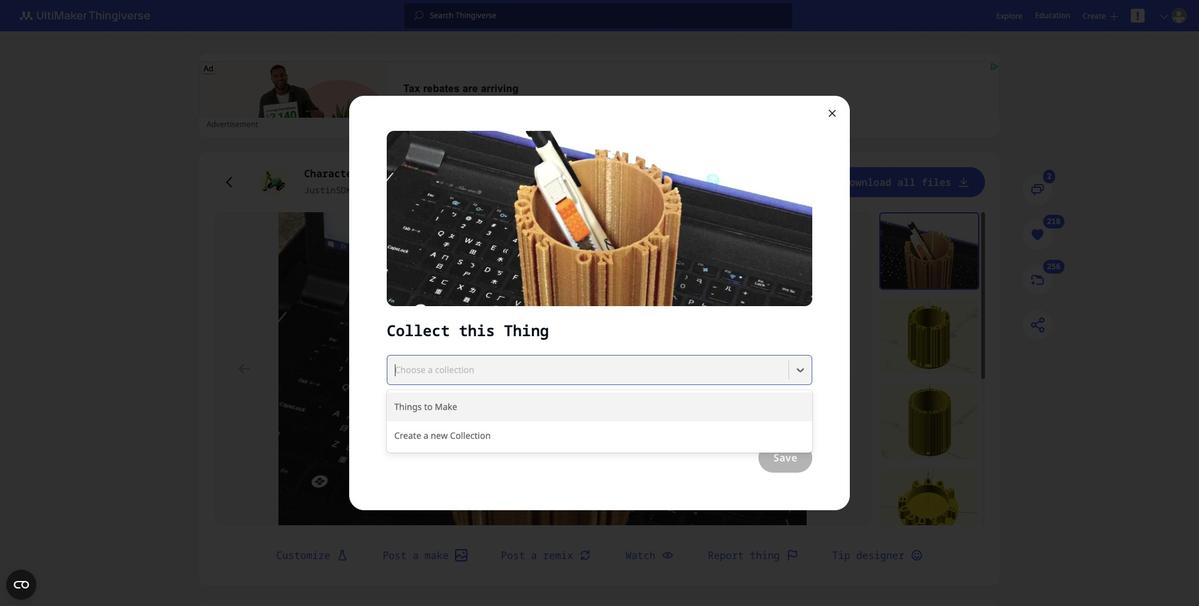 Task type: describe. For each thing, give the bounding box(es) containing it.
create for create a new collection
[[394, 430, 421, 441]]

post for post a remix
[[501, 549, 525, 562]]

january 13, 2016
[[363, 184, 447, 196]]

post a remix
[[501, 549, 573, 562]]

none text field inside collect this thing dialog
[[395, 360, 397, 380]]

1 thumbnail representing an image or video in the carousel image from the top
[[881, 214, 979, 289]]

report thing
[[708, 549, 780, 562]]

this
[[459, 320, 495, 341]]

Search Thingiverse text field
[[424, 11, 793, 21]]

thing
[[750, 549, 780, 562]]

256
[[1048, 261, 1061, 272]]

collect this thing dialog
[[349, 96, 850, 510]]

13,
[[405, 184, 421, 196]]

makerbot logo image
[[13, 8, 165, 23]]

post for post a make
[[383, 549, 407, 562]]

all
[[898, 175, 916, 189]]

search control image
[[414, 11, 424, 21]]

thing
[[504, 320, 549, 341]]

files
[[922, 175, 952, 189]]

watch
[[626, 549, 656, 562]]

2016
[[426, 184, 447, 196]]

post a remix link
[[486, 540, 607, 570]]

create button
[[1083, 10, 1119, 21]]

download all files button
[[829, 167, 986, 197]]

save
[[774, 451, 798, 465]]

download
[[844, 175, 892, 189]]

carousel image representing the 3d design. either an user-provided picture or a 3d render. image
[[214, 212, 872, 525]]

justinsdk
[[304, 184, 352, 196]]

a for make
[[413, 549, 419, 562]]

a for remix
[[531, 549, 537, 562]]

! link
[[1131, 8, 1145, 23]]

open widget image
[[6, 570, 36, 600]]

plusicon image
[[1111, 12, 1119, 20]]

advertisement
[[207, 119, 258, 130]]

a for collection
[[428, 364, 433, 376]]

to
[[424, 401, 433, 413]]

justinsdk link
[[304, 183, 352, 197]]

customize link
[[261, 540, 364, 570]]

january
[[363, 184, 400, 196]]

things
[[394, 401, 422, 413]]

4 thumbnail representing an image or video in the carousel image from the top
[[881, 469, 979, 544]]

2 thumbnail representing an image or video in the carousel image from the top
[[881, 299, 979, 374]]

education
[[1036, 10, 1071, 21]]

collection
[[435, 364, 475, 376]]

generator
[[431, 167, 485, 180]]



Task type: locate. For each thing, give the bounding box(es) containing it.
container
[[370, 167, 425, 180]]

a left remix
[[531, 549, 537, 562]]

choose a collection
[[395, 364, 475, 376]]

0 horizontal spatial create
[[394, 430, 421, 441]]

avatar image
[[1172, 8, 1187, 23], [259, 167, 289, 197]]

post left remix
[[501, 549, 525, 562]]

things to make
[[394, 401, 458, 413]]

post
[[383, 549, 407, 562], [501, 549, 525, 562]]

1 vertical spatial create
[[394, 430, 421, 441]]

1 vertical spatial avatar image
[[259, 167, 289, 197]]

0 vertical spatial create
[[1083, 10, 1106, 21]]

explore button
[[997, 10, 1023, 21]]

create left plusicon
[[1083, 10, 1106, 21]]

0 horizontal spatial post
[[383, 549, 407, 562]]

avatar image left justinsdk
[[259, 167, 289, 197]]

choose
[[395, 364, 426, 376]]

3 thumbnail representing an image or video in the carousel image from the top
[[881, 384, 979, 459]]

create inside collect this thing dialog
[[394, 430, 421, 441]]

new
[[431, 430, 448, 441]]

collection
[[450, 430, 491, 441]]

2 post from the left
[[501, 549, 525, 562]]

post a make link
[[368, 540, 483, 570]]

a right choose
[[428, 364, 433, 376]]

tip designer button
[[818, 540, 938, 570]]

a for new
[[424, 430, 429, 441]]

remix
[[543, 549, 573, 562]]

create down things at the left of the page
[[394, 430, 421, 441]]

collect
[[387, 320, 450, 341]]

a left make
[[413, 549, 419, 562]]

post a make
[[383, 549, 449, 562]]

0 vertical spatial avatar image
[[1172, 8, 1187, 23]]

1 post from the left
[[383, 549, 407, 562]]

make
[[425, 549, 449, 562]]

advertisement element
[[199, 61, 1001, 161]]

create a new collection
[[394, 430, 491, 441]]

!
[[1137, 8, 1140, 23]]

tip designer
[[833, 549, 905, 562]]

make
[[435, 401, 458, 413]]

explore
[[997, 10, 1023, 21]]

None text field
[[395, 360, 397, 380]]

a
[[428, 364, 433, 376], [424, 430, 429, 441], [413, 549, 419, 562], [531, 549, 537, 562]]

education link
[[1036, 9, 1071, 23]]

1 horizontal spatial post
[[501, 549, 525, 562]]

characters
[[304, 167, 364, 180]]

create for create button
[[1083, 10, 1106, 21]]

report
[[708, 549, 744, 562]]

218
[[1048, 216, 1061, 227]]

download all files
[[844, 175, 952, 189]]

save button
[[759, 443, 813, 473]]

designer
[[857, 549, 905, 562]]

a left new
[[424, 430, 429, 441]]

characters container generator
[[304, 167, 485, 180]]

collect this thing
[[387, 320, 549, 341]]

customize
[[276, 549, 330, 562]]

avatar image right !
[[1172, 8, 1187, 23]]

tip
[[833, 549, 851, 562]]

1 horizontal spatial avatar image
[[1172, 8, 1187, 23]]

2
[[1048, 171, 1052, 182]]

0 horizontal spatial avatar image
[[259, 167, 289, 197]]

report thing link
[[693, 540, 814, 570]]

watch button
[[611, 540, 689, 570]]

post left make
[[383, 549, 407, 562]]

1 horizontal spatial create
[[1083, 10, 1106, 21]]

thumbnail representing an image or video in the carousel image
[[881, 214, 979, 289], [881, 299, 979, 374], [881, 384, 979, 459], [881, 469, 979, 544]]

create
[[1083, 10, 1106, 21], [394, 430, 421, 441]]



Task type: vqa. For each thing, say whether or not it's contained in the screenshot.
the in Welcome to Thingiverse Education – where innovation meets the classroom
no



